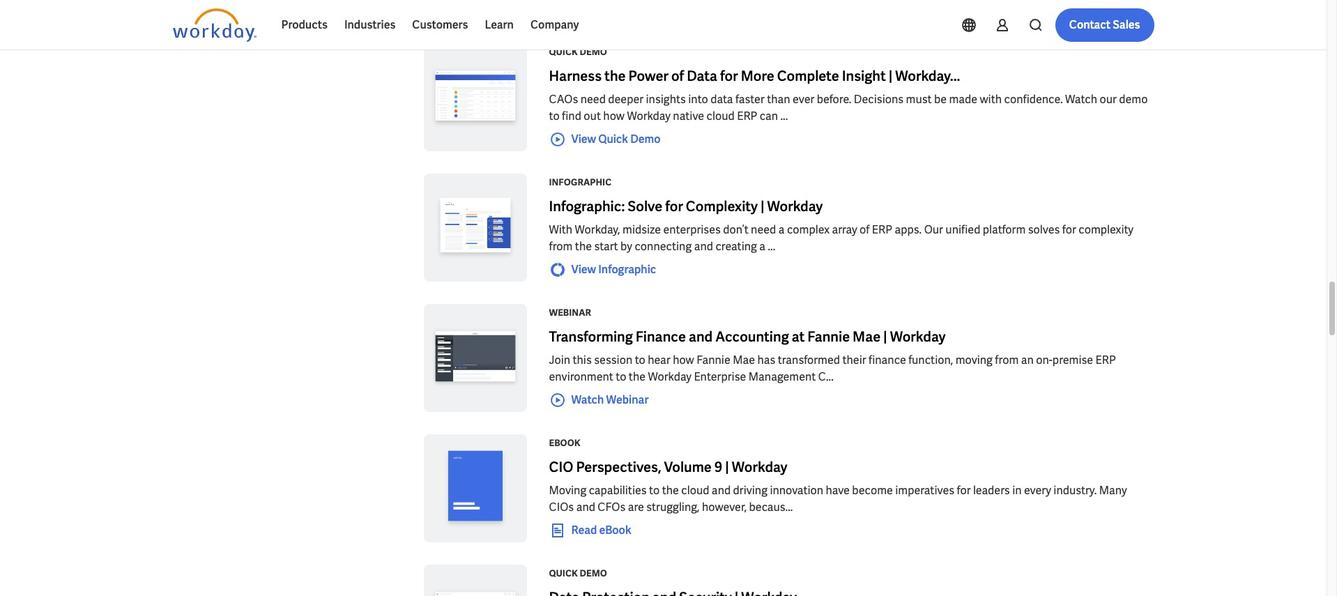 Task type: describe. For each thing, give the bounding box(es) containing it.
0 vertical spatial quick
[[549, 46, 578, 58]]

innovation
[[770, 483, 824, 498]]

transforming finance and accounting at fannie mae | workday join this session to hear how fannie mae has transformed their finance function, moving from an on-premise erp environment to the workday enterprise management c...
[[549, 328, 1116, 384]]

before.
[[817, 92, 852, 107]]

customers
[[412, 17, 468, 32]]

view infographic link
[[549, 261, 656, 278]]

faster
[[736, 92, 765, 107]]

infographic: solve for complexity | workday with workday, midsize enterprises don't need a complex array of erp apps. our unified platform solves for complexity from the start by connecting and creating a ...
[[549, 197, 1134, 254]]

how inside 'harness the power of data for more complete insight | workday... caos need deeper insights into data faster than ever before. decisions must be made with confidence. watch our demo to find out how workday native cloud erp can ...'
[[603, 109, 625, 123]]

harness the power of data for more complete insight | workday... caos need deeper insights into data faster than ever before. decisions must be made with confidence. watch our demo to find out how workday native cloud erp can ...
[[549, 67, 1148, 123]]

workday inside "infographic: solve for complexity | workday with workday, midsize enterprises don't need a complex array of erp apps. our unified platform solves for complexity from the start by connecting and creating a ..."
[[767, 197, 823, 215]]

ever
[[793, 92, 815, 107]]

c...
[[819, 370, 834, 384]]

workday,
[[575, 222, 620, 237]]

2 vertical spatial quick
[[549, 568, 578, 579]]

becaus...
[[749, 500, 793, 515]]

the inside cio perspectives, volume 9 | workday moving capabilities to the cloud and driving innovation have become imperatives for leaders in every industry. many cios and cfos are struggling, however, becaus...
[[662, 483, 679, 498]]

1 vertical spatial mae
[[733, 353, 755, 367]]

webinar inside the watch webinar link
[[606, 392, 649, 407]]

view quick demo
[[571, 132, 661, 146]]

more
[[741, 67, 775, 85]]

volume
[[664, 458, 712, 476]]

read
[[571, 523, 597, 538]]

many
[[1099, 483, 1127, 498]]

moving
[[549, 483, 587, 498]]

| inside "infographic: solve for complexity | workday with workday, midsize enterprises don't need a complex array of erp apps. our unified platform solves for complexity from the start by connecting and creating a ..."
[[761, 197, 765, 215]]

1 horizontal spatial ebook
[[599, 523, 632, 538]]

premise
[[1053, 353, 1094, 367]]

apps.
[[895, 222, 922, 237]]

hear
[[648, 353, 671, 367]]

data
[[711, 92, 733, 107]]

| inside 'harness the power of data for more complete insight | workday... caos need deeper insights into data faster than ever before. decisions must be made with confidence. watch our demo to find out how workday native cloud erp can ...'
[[889, 67, 893, 85]]

confidence.
[[1004, 92, 1063, 107]]

read ebook
[[571, 523, 632, 538]]

have
[[826, 483, 850, 498]]

harness
[[549, 67, 602, 85]]

power
[[629, 67, 669, 85]]

become
[[852, 483, 893, 498]]

complexity
[[686, 197, 758, 215]]

array
[[832, 222, 857, 237]]

at
[[792, 328, 805, 346]]

and up however,
[[712, 483, 731, 498]]

struggling,
[[647, 500, 700, 515]]

to down session
[[616, 370, 627, 384]]

are
[[628, 500, 644, 515]]

transformed
[[778, 353, 840, 367]]

accounting
[[716, 328, 789, 346]]

our
[[1100, 92, 1117, 107]]

and inside transforming finance and accounting at fannie mae | workday join this session to hear how fannie mae has transformed their finance function, moving from an on-premise erp environment to the workday enterprise management c...
[[689, 328, 713, 346]]

view for harness
[[571, 132, 596, 146]]

watch inside 'harness the power of data for more complete insight | workday... caos need deeper insights into data faster than ever before. decisions must be made with confidence. watch our demo to find out how workday native cloud erp can ...'
[[1065, 92, 1098, 107]]

workday inside cio perspectives, volume 9 | workday moving capabilities to the cloud and driving innovation have become imperatives for leaders in every industry. many cios and cfos are struggling, however, becaus...
[[732, 458, 788, 476]]

learn
[[485, 17, 514, 32]]

moving
[[956, 353, 993, 367]]

contact sales
[[1070, 17, 1140, 32]]

of inside 'harness the power of data for more complete insight | workday... caos need deeper insights into data faster than ever before. decisions must be made with confidence. watch our demo to find out how workday native cloud erp can ...'
[[671, 67, 684, 85]]

products button
[[273, 8, 336, 42]]

session
[[594, 353, 633, 367]]

imperatives
[[896, 483, 955, 498]]

1 vertical spatial demo
[[630, 132, 661, 146]]

capabilities
[[589, 483, 647, 498]]

solves
[[1028, 222, 1060, 237]]

workday inside 'harness the power of data for more complete insight | workday... caos need deeper insights into data faster than ever before. decisions must be made with confidence. watch our demo to find out how workday native cloud erp can ...'
[[627, 109, 671, 123]]

learn button
[[477, 8, 522, 42]]

1 horizontal spatial fannie
[[808, 328, 850, 346]]

than
[[767, 92, 791, 107]]

erp inside transforming finance and accounting at fannie mae | workday join this session to hear how fannie mae has transformed their finance function, moving from an on-premise erp environment to the workday enterprise management c...
[[1096, 353, 1116, 367]]

environment
[[549, 370, 614, 384]]

can
[[760, 109, 778, 123]]

for right solves
[[1063, 222, 1077, 237]]

contact
[[1070, 17, 1111, 32]]

creating
[[716, 239, 757, 254]]

company button
[[522, 8, 588, 42]]

caos
[[549, 92, 578, 107]]

data
[[687, 67, 718, 85]]

cfos
[[598, 500, 626, 515]]

products
[[281, 17, 328, 32]]

read ebook link
[[549, 522, 632, 539]]

1 horizontal spatial mae
[[853, 328, 881, 346]]

2 quick demo from the top
[[549, 568, 607, 579]]

to inside 'harness the power of data for more complete insight | workday... caos need deeper insights into data faster than ever before. decisions must be made with confidence. watch our demo to find out how workday native cloud erp can ...'
[[549, 109, 560, 123]]

by
[[621, 239, 632, 254]]

into
[[688, 92, 708, 107]]

cio
[[549, 458, 574, 476]]

must
[[906, 92, 932, 107]]

their
[[843, 353, 866, 367]]

deeper
[[608, 92, 644, 107]]

1 horizontal spatial a
[[779, 222, 785, 237]]

join
[[549, 353, 570, 367]]

midsize
[[623, 222, 661, 237]]

every
[[1024, 483, 1052, 498]]

be
[[934, 92, 947, 107]]

0 vertical spatial infographic
[[549, 176, 612, 188]]



Task type: vqa. For each thing, say whether or not it's contained in the screenshot.


Task type: locate. For each thing, give the bounding box(es) containing it.
workday up driving
[[732, 458, 788, 476]]

workday up function,
[[890, 328, 946, 346]]

connecting
[[635, 239, 692, 254]]

this
[[573, 353, 592, 367]]

erp inside 'harness the power of data for more complete insight | workday... caos need deeper insights into data faster than ever before. decisions must be made with confidence. watch our demo to find out how workday native cloud erp can ...'
[[737, 109, 758, 123]]

0 horizontal spatial need
[[581, 92, 606, 107]]

0 vertical spatial how
[[603, 109, 625, 123]]

to left find
[[549, 109, 560, 123]]

a right creating
[[760, 239, 766, 254]]

... right can
[[781, 109, 788, 123]]

0 horizontal spatial erp
[[737, 109, 758, 123]]

erp
[[737, 109, 758, 123], [872, 222, 893, 237], [1096, 353, 1116, 367]]

1 vertical spatial cloud
[[681, 483, 709, 498]]

watch down environment
[[571, 392, 604, 407]]

watch
[[1065, 92, 1098, 107], [571, 392, 604, 407]]

0 horizontal spatial fannie
[[697, 353, 731, 367]]

find
[[562, 109, 582, 123]]

need inside 'harness the power of data for more complete insight | workday... caos need deeper insights into data faster than ever before. decisions must be made with confidence. watch our demo to find out how workday native cloud erp can ...'
[[581, 92, 606, 107]]

view down the start
[[571, 262, 596, 277]]

for up data
[[720, 67, 738, 85]]

erp left apps.
[[872, 222, 893, 237]]

quick demo up the harness in the top left of the page
[[549, 46, 607, 58]]

industry.
[[1054, 483, 1097, 498]]

management
[[749, 370, 816, 384]]

from inside "infographic: solve for complexity | workday with workday, midsize enterprises don't need a complex array of erp apps. our unified platform solves for complexity from the start by connecting and creating a ..."
[[549, 239, 573, 254]]

finance
[[636, 328, 686, 346]]

1 vertical spatial watch
[[571, 392, 604, 407]]

1 horizontal spatial how
[[673, 353, 694, 367]]

in
[[1013, 483, 1022, 498]]

from down with
[[549, 239, 573, 254]]

view
[[571, 132, 596, 146], [571, 262, 596, 277]]

0 horizontal spatial watch
[[571, 392, 604, 407]]

1 vertical spatial a
[[760, 239, 766, 254]]

1 horizontal spatial webinar
[[606, 392, 649, 407]]

1 vertical spatial need
[[751, 222, 776, 237]]

cloud inside cio perspectives, volume 9 | workday moving capabilities to the cloud and driving innovation have become imperatives for leaders in every industry. many cios and cfos are struggling, however, becaus...
[[681, 483, 709, 498]]

0 vertical spatial watch
[[1065, 92, 1098, 107]]

how
[[603, 109, 625, 123], [673, 353, 694, 367]]

on-
[[1036, 353, 1053, 367]]

quick inside view quick demo link
[[598, 132, 628, 146]]

view infographic
[[571, 262, 656, 277]]

for inside 'harness the power of data for more complete insight | workday... caos need deeper insights into data faster than ever before. decisions must be made with confidence. watch our demo to find out how workday native cloud erp can ...'
[[720, 67, 738, 85]]

cloud inside 'harness the power of data for more complete insight | workday... caos need deeper insights into data faster than ever before. decisions must be made with confidence. watch our demo to find out how workday native cloud erp can ...'
[[707, 109, 735, 123]]

quick demo down read
[[549, 568, 607, 579]]

0 horizontal spatial mae
[[733, 353, 755, 367]]

1 quick demo from the top
[[549, 46, 607, 58]]

and inside "infographic: solve for complexity | workday with workday, midsize enterprises don't need a complex array of erp apps. our unified platform solves for complexity from the start by connecting and creating a ..."
[[694, 239, 713, 254]]

| inside transforming finance and accounting at fannie mae | workday join this session to hear how fannie mae has transformed their finance function, moving from an on-premise erp environment to the workday enterprise management c...
[[884, 328, 887, 346]]

1 horizontal spatial of
[[860, 222, 870, 237]]

sales
[[1113, 17, 1140, 32]]

0 vertical spatial ebook
[[549, 437, 581, 449]]

unified
[[946, 222, 981, 237]]

with
[[980, 92, 1002, 107]]

1 vertical spatial view
[[571, 262, 596, 277]]

1 vertical spatial quick demo
[[549, 568, 607, 579]]

0 vertical spatial of
[[671, 67, 684, 85]]

complex
[[787, 222, 830, 237]]

and right finance
[[689, 328, 713, 346]]

demo up the harness in the top left of the page
[[580, 46, 607, 58]]

enterprise
[[694, 370, 746, 384]]

start
[[594, 239, 618, 254]]

workday up 'complex' at the top right of the page
[[767, 197, 823, 215]]

and up read
[[576, 500, 595, 515]]

workday...
[[896, 67, 961, 85]]

1 horizontal spatial need
[[751, 222, 776, 237]]

1 vertical spatial quick
[[598, 132, 628, 146]]

complete
[[777, 67, 839, 85]]

2 vertical spatial demo
[[580, 568, 607, 579]]

... inside 'harness the power of data for more complete insight | workday... caos need deeper insights into data faster than ever before. decisions must be made with confidence. watch our demo to find out how workday native cloud erp can ...'
[[781, 109, 788, 123]]

a left 'complex' at the top right of the page
[[779, 222, 785, 237]]

industries
[[344, 17, 396, 32]]

how down deeper
[[603, 109, 625, 123]]

webinar down session
[[606, 392, 649, 407]]

driving
[[733, 483, 768, 498]]

1 vertical spatial fannie
[[697, 353, 731, 367]]

0 horizontal spatial how
[[603, 109, 625, 123]]

how right hear
[[673, 353, 694, 367]]

enterprises
[[663, 222, 721, 237]]

0 vertical spatial erp
[[737, 109, 758, 123]]

0 horizontal spatial ebook
[[549, 437, 581, 449]]

the down workday,
[[575, 239, 592, 254]]

workday down hear
[[648, 370, 692, 384]]

| right 9
[[725, 458, 729, 476]]

the inside "infographic: solve for complexity | workday with workday, midsize enterprises don't need a complex array of erp apps. our unified platform solves for complexity from the start by connecting and creating a ..."
[[575, 239, 592, 254]]

the up deeper
[[605, 67, 626, 85]]

webinar up transforming
[[549, 307, 591, 319]]

demo down read ebook link
[[580, 568, 607, 579]]

of inside "infographic: solve for complexity | workday with workday, midsize enterprises don't need a complex array of erp apps. our unified platform solves for complexity from the start by connecting and creating a ..."
[[860, 222, 870, 237]]

1 view from the top
[[571, 132, 596, 146]]

| up decisions at the right
[[889, 67, 893, 85]]

1 horizontal spatial watch
[[1065, 92, 1098, 107]]

| inside cio perspectives, volume 9 | workday moving capabilities to the cloud and driving innovation have become imperatives for leaders in every industry. many cios and cfos are struggling, however, becaus...
[[725, 458, 729, 476]]

0 vertical spatial need
[[581, 92, 606, 107]]

mae up their
[[853, 328, 881, 346]]

1 vertical spatial erp
[[872, 222, 893, 237]]

cios
[[549, 500, 574, 515]]

don't
[[723, 222, 749, 237]]

need right don't
[[751, 222, 776, 237]]

an
[[1021, 353, 1034, 367]]

how inside transforming finance and accounting at fannie mae | workday join this session to hear how fannie mae has transformed their finance function, moving from an on-premise erp environment to the workday enterprise management c...
[[673, 353, 694, 367]]

1 horizontal spatial ...
[[781, 109, 788, 123]]

solve
[[628, 197, 663, 215]]

go to the homepage image
[[173, 8, 256, 42]]

2 vertical spatial erp
[[1096, 353, 1116, 367]]

with
[[549, 222, 573, 237]]

of left data
[[671, 67, 684, 85]]

from left an
[[995, 353, 1019, 367]]

2 view from the top
[[571, 262, 596, 277]]

0 vertical spatial view
[[571, 132, 596, 146]]

1 vertical spatial ...
[[768, 239, 776, 254]]

fannie up "enterprise"
[[697, 353, 731, 367]]

from inside transforming finance and accounting at fannie mae | workday join this session to hear how fannie mae has transformed their finance function, moving from an on-premise erp environment to the workday enterprise management c...
[[995, 353, 1019, 367]]

0 horizontal spatial ...
[[768, 239, 776, 254]]

0 vertical spatial cloud
[[707, 109, 735, 123]]

erp right premise
[[1096, 353, 1116, 367]]

however,
[[702, 500, 747, 515]]

demo
[[580, 46, 607, 58], [630, 132, 661, 146], [580, 568, 607, 579]]

mae
[[853, 328, 881, 346], [733, 353, 755, 367]]

demo down deeper
[[630, 132, 661, 146]]

... right creating
[[768, 239, 776, 254]]

erp inside "infographic: solve for complexity | workday with workday, midsize enterprises don't need a complex array of erp apps. our unified platform solves for complexity from the start by connecting and creating a ..."
[[872, 222, 893, 237]]

1 vertical spatial of
[[860, 222, 870, 237]]

| up finance
[[884, 328, 887, 346]]

mae left has
[[733, 353, 755, 367]]

0 vertical spatial ...
[[781, 109, 788, 123]]

transforming
[[549, 328, 633, 346]]

0 horizontal spatial a
[[760, 239, 766, 254]]

decisions
[[854, 92, 904, 107]]

watch webinar
[[571, 392, 649, 407]]

for
[[720, 67, 738, 85], [665, 197, 683, 215], [1063, 222, 1077, 237], [957, 483, 971, 498]]

0 vertical spatial fannie
[[808, 328, 850, 346]]

for inside cio perspectives, volume 9 | workday moving capabilities to the cloud and driving innovation have become imperatives for leaders in every industry. many cios and cfos are struggling, however, becaus...
[[957, 483, 971, 498]]

the up struggling,
[[662, 483, 679, 498]]

webinar
[[549, 307, 591, 319], [606, 392, 649, 407]]

to left hear
[[635, 353, 646, 367]]

quick down read
[[549, 568, 578, 579]]

company
[[531, 17, 579, 32]]

0 vertical spatial a
[[779, 222, 785, 237]]

1 vertical spatial ebook
[[599, 523, 632, 538]]

our
[[924, 222, 943, 237]]

1 horizontal spatial erp
[[872, 222, 893, 237]]

for left leaders
[[957, 483, 971, 498]]

of
[[671, 67, 684, 85], [860, 222, 870, 237]]

need up 'out'
[[581, 92, 606, 107]]

and down enterprises at top
[[694, 239, 713, 254]]

cloud down data
[[707, 109, 735, 123]]

1 horizontal spatial from
[[995, 353, 1019, 367]]

1 vertical spatial webinar
[[606, 392, 649, 407]]

... inside "infographic: solve for complexity | workday with workday, midsize enterprises don't need a complex array of erp apps. our unified platform solves for complexity from the start by connecting and creating a ..."
[[768, 239, 776, 254]]

workday down insights
[[627, 109, 671, 123]]

for right solve
[[665, 197, 683, 215]]

native
[[673, 109, 704, 123]]

erp down faster
[[737, 109, 758, 123]]

to up struggling,
[[649, 483, 660, 498]]

workday
[[627, 109, 671, 123], [767, 197, 823, 215], [890, 328, 946, 346], [648, 370, 692, 384], [732, 458, 788, 476]]

industries button
[[336, 8, 404, 42]]

0 vertical spatial demo
[[580, 46, 607, 58]]

has
[[758, 353, 776, 367]]

to inside cio perspectives, volume 9 | workday moving capabilities to the cloud and driving innovation have become imperatives for leaders in every industry. many cios and cfos are struggling, however, becaus...
[[649, 483, 660, 498]]

0 vertical spatial webinar
[[549, 307, 591, 319]]

the inside transforming finance and accounting at fannie mae | workday join this session to hear how fannie mae has transformed their finance function, moving from an on-premise erp environment to the workday enterprise management c...
[[629, 370, 646, 384]]

| right complexity
[[761, 197, 765, 215]]

demo
[[1119, 92, 1148, 107]]

infographic down by at the left of the page
[[598, 262, 656, 277]]

ebook down cfos
[[599, 523, 632, 538]]

0 horizontal spatial from
[[549, 239, 573, 254]]

view for infographic:
[[571, 262, 596, 277]]

of right the array
[[860, 222, 870, 237]]

perspectives,
[[576, 458, 661, 476]]

quick down 'out'
[[598, 132, 628, 146]]

need inside "infographic: solve for complexity | workday with workday, midsize enterprises don't need a complex array of erp apps. our unified platform solves for complexity from the start by connecting and creating a ..."
[[751, 222, 776, 237]]

infographic:
[[549, 197, 625, 215]]

insights
[[646, 92, 686, 107]]

0 vertical spatial mae
[[853, 328, 881, 346]]

quick up the harness in the top left of the page
[[549, 46, 578, 58]]

cloud down volume
[[681, 483, 709, 498]]

2 horizontal spatial erp
[[1096, 353, 1116, 367]]

made
[[949, 92, 978, 107]]

1 vertical spatial how
[[673, 353, 694, 367]]

insight
[[842, 67, 886, 85]]

0 horizontal spatial webinar
[[549, 307, 591, 319]]

a
[[779, 222, 785, 237], [760, 239, 766, 254]]

the down session
[[629, 370, 646, 384]]

out
[[584, 109, 601, 123]]

view quick demo link
[[549, 131, 661, 148]]

complexity
[[1079, 222, 1134, 237]]

cloud
[[707, 109, 735, 123], [681, 483, 709, 498]]

ebook up 'cio'
[[549, 437, 581, 449]]

0 horizontal spatial of
[[671, 67, 684, 85]]

the inside 'harness the power of data for more complete insight | workday... caos need deeper insights into data faster than ever before. decisions must be made with confidence. watch our demo to find out how workday native cloud erp can ...'
[[605, 67, 626, 85]]

fannie right at
[[808, 328, 850, 346]]

0 vertical spatial from
[[549, 239, 573, 254]]

1 vertical spatial infographic
[[598, 262, 656, 277]]

watch left our
[[1065, 92, 1098, 107]]

and
[[694, 239, 713, 254], [689, 328, 713, 346], [712, 483, 731, 498], [576, 500, 595, 515]]

watch webinar link
[[549, 392, 649, 409]]

0 vertical spatial quick demo
[[549, 46, 607, 58]]

leaders
[[973, 483, 1010, 498]]

infographic up infographic:
[[549, 176, 612, 188]]

view down 'out'
[[571, 132, 596, 146]]

9
[[715, 458, 723, 476]]

1 vertical spatial from
[[995, 353, 1019, 367]]



